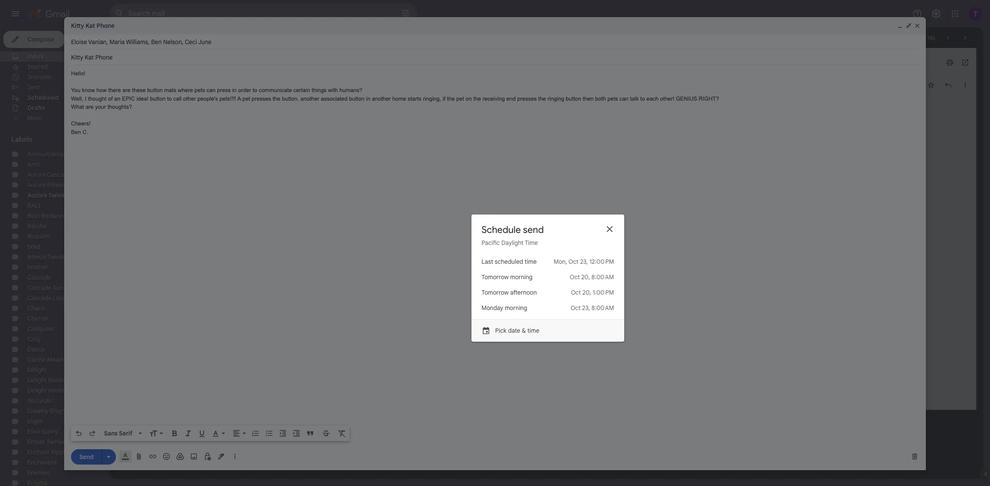 Task type: describe. For each thing, give the bounding box(es) containing it.
arno
[[27, 161, 40, 168]]

enchant
[[27, 448, 50, 456]]

phone
[[97, 22, 115, 30]]

there
[[108, 87, 121, 93]]

1 horizontal spatial pets
[[608, 95, 619, 102]]

menu containing last scheduled time
[[472, 254, 625, 341]]

cascade up ethereal
[[47, 171, 71, 179]]

elight link
[[27, 417, 43, 425]]

8:00 am for oct 23, 8:00 am
[[592, 304, 614, 312]]

145
[[928, 34, 936, 41]]

certain
[[294, 87, 310, 93]]

elixir
[[27, 428, 40, 435]]

laughter
[[53, 294, 77, 302]]

how
[[97, 87, 107, 93]]

2
[[97, 94, 99, 101]]

tomorrow morning
[[482, 273, 533, 281]]

press
[[217, 87, 231, 93]]

, up scary
[[148, 38, 150, 46]]

8:00 am for oct 20, 8:00 am
[[592, 273, 614, 281]]

hi
[[140, 102, 146, 108]]

0 vertical spatial pets
[[195, 87, 205, 93]]

cascade down brother on the bottom
[[27, 274, 51, 281]]

vanian
[[88, 38, 107, 46]]

to left call at the left top of page
[[167, 95, 172, 102]]

inbox for the inbox button
[[182, 59, 195, 66]]

dazzle
[[27, 356, 46, 364]]

cascade aurora link
[[27, 284, 71, 292]]

morning for monday morning
[[505, 304, 528, 312]]

button,
[[282, 95, 299, 102]]

mon,
[[554, 258, 568, 265]]

1 horizontal spatial can
[[620, 95, 629, 102]]

if
[[443, 95, 446, 102]]

brad
[[27, 243, 40, 250]]

sent
[[27, 83, 40, 91]]

1 pet from the left
[[243, 95, 250, 102]]

0 vertical spatial twinkle
[[48, 191, 71, 199]]

computer
[[27, 325, 55, 333]]

oct 20, 8:00 am
[[570, 273, 614, 281]]

things
[[312, 87, 327, 93]]

of inside you know how there are these button mats where pets can press in order to communicate certain things with humans? well, i thought of an epic idea! button to call other people's pets!!!! a pet presses the button, another associated button in another home starts ringing, if the pet on the receiving end presses the ringing button then both pets can talk to each other! genius right? what are your thoughts?
[[108, 95, 113, 102]]

receiving
[[483, 95, 505, 102]]

june
[[198, 38, 212, 46]]

ringing
[[548, 95, 565, 102]]

jack
[[147, 90, 157, 96]]

snoozed link
[[27, 73, 51, 81]]

tomorrow for tomorrow afternoon
[[482, 288, 509, 296]]

what
[[71, 104, 84, 110]]

eloise
[[71, 38, 87, 46]]

velvet
[[48, 387, 64, 394]]

are
[[123, 87, 131, 93]]

eloise vanian , maria williams , ben nelson , ceci june
[[71, 38, 212, 46]]

where
[[178, 87, 193, 93]]

you
[[71, 87, 80, 93]]

afternoon
[[511, 288, 537, 296]]

maria
[[110, 38, 125, 46]]

mateo
[[140, 81, 159, 89]]

settings image
[[932, 9, 942, 19]]

cozy
[[27, 335, 41, 343]]

oct right mon,
[[569, 258, 579, 265]]

time inside menu item
[[525, 258, 537, 265]]

thoughts?
[[108, 104, 132, 110]]

know
[[82, 87, 95, 93]]

3 the from the left
[[474, 95, 481, 102]]

menu item containing tomorrow afternoon
[[472, 285, 625, 300]]

well,
[[71, 95, 83, 102]]

dreamy
[[27, 407, 48, 415]]

date
[[508, 327, 521, 334]]

delight velvet link
[[27, 387, 64, 394]]

inbox link
[[27, 53, 44, 60]]

formatting options toolbar
[[71, 426, 350, 441]]

1 presses from the left
[[252, 95, 271, 102]]

enigma
[[50, 407, 70, 415]]

kitty
[[71, 22, 84, 30]]

49
[[93, 104, 99, 111]]

brad link
[[27, 243, 40, 250]]

main menu image
[[10, 9, 21, 19]]

ball link
[[27, 202, 42, 209]]

brother link
[[27, 263, 48, 271]]

pop out image
[[906, 22, 913, 29]]

scary
[[140, 57, 164, 68]]

people's
[[198, 95, 218, 102]]

inbox button
[[181, 59, 196, 66]]

scheduled link
[[27, 94, 58, 101]]

delight rainbow link
[[27, 376, 71, 384]]

aurora up laughter
[[53, 284, 71, 292]]

bliss radiance link
[[27, 212, 66, 220]]

20, for 1:00 pm
[[583, 288, 592, 296]]

important according to google magic. switch
[[169, 58, 177, 67]]

order
[[238, 87, 251, 93]]

meadow
[[47, 356, 70, 364]]

discardo
[[27, 397, 51, 405]]

bliss
[[27, 212, 40, 220]]

, left maria
[[107, 38, 108, 46]]

Not starred checkbox
[[927, 81, 936, 89]]

mon, oct 23, 12:00 pm
[[554, 258, 614, 265]]

menu item containing monday morning
[[472, 300, 625, 315]]

4 the from the left
[[539, 95, 546, 102]]

oct 20, 1:00 pm
[[571, 288, 614, 296]]

italic ‪(⌘i)‬ image
[[184, 429, 193, 438]]

undo ‪(⌘z)‬ image
[[75, 429, 83, 438]]

minimize image
[[898, 22, 904, 29]]

tomorrow afternoon
[[482, 288, 537, 296]]

sent link
[[27, 83, 40, 91]]

send
[[523, 224, 544, 235]]

roberts
[[160, 81, 184, 89]]

an
[[114, 95, 120, 102]]

cascade up chaos
[[27, 294, 51, 302]]

schedule send dialog
[[472, 214, 625, 341]]

to left jack
[[140, 90, 145, 96]]

ben inside cheers! ben c.
[[71, 129, 81, 135]]

menu item containing tomorrow morning
[[472, 269, 625, 285]]

rainbow
[[48, 376, 71, 384]]

2 pet from the left
[[457, 95, 464, 102]]

cascade down cascade link
[[27, 284, 51, 292]]

0 vertical spatial in
[[232, 87, 237, 93]]

oct for oct 20, 8:00 am
[[570, 273, 580, 281]]

&
[[522, 327, 526, 334]]

williams
[[126, 38, 148, 46]]

indent less ‪(⌘[)‬ image
[[279, 429, 287, 438]]



Task type: locate. For each thing, give the bounding box(es) containing it.
delight up discardo at the left of page
[[27, 387, 47, 394]]

presses down communicate
[[252, 95, 271, 102]]

1 menu item from the top
[[472, 254, 625, 269]]

brother
[[27, 263, 48, 271]]

drafts
[[27, 104, 45, 112]]

tomorrow for tomorrow morning
[[482, 273, 509, 281]]

strikethrough ‪(⌘⇧x)‬ image
[[322, 429, 331, 438]]

radiance
[[41, 212, 66, 220]]

pets up people's
[[195, 87, 205, 93]]

3 menu item from the top
[[472, 285, 625, 300]]

can
[[207, 87, 216, 93], [620, 95, 629, 102]]

aurora twinkle link
[[27, 191, 71, 199]]

1 horizontal spatial presses
[[518, 95, 537, 102]]

labels navigation
[[0, 27, 110, 486]]

redo ‪(⌘y)‬ image
[[88, 429, 97, 438]]

12
[[916, 34, 921, 41]]

0 vertical spatial delight
[[27, 366, 47, 374]]

advanced search options image
[[397, 5, 414, 22]]

more button
[[0, 113, 103, 123]]

1 delight from the top
[[27, 366, 47, 374]]

12:00 pm
[[590, 258, 614, 265]]

, left the ceci
[[182, 38, 184, 46]]

ringing,
[[423, 95, 442, 102]]

2 8:00 am from the top
[[592, 304, 614, 312]]

the right on
[[474, 95, 481, 102]]

1 8:00 am from the top
[[592, 273, 614, 281]]

end
[[507, 95, 516, 102]]

quote ‪(⌘⇧9)‬ image
[[306, 429, 315, 438]]

announcement arno aurora cascade aurora ethereal aurora twinkle ball bliss radiance blissful blossom brad breeze twinkle brother cascade cascade aurora cascade laughter chaos cherish computer cozy dance dazzle meadow delight delight rainbow delight velvet discardo dreamy enigma elight elixir sunny ember twinkle enchant ripple enchanted enemies
[[27, 150, 77, 477]]

3 delight from the top
[[27, 387, 47, 394]]

1 vertical spatial can
[[620, 95, 629, 102]]

blossom link
[[27, 233, 50, 240]]

another down certain
[[301, 95, 320, 102]]

last scheduled time
[[482, 258, 537, 265]]

jack,
[[147, 102, 160, 108]]

blissful link
[[27, 222, 47, 230]]

call
[[173, 95, 182, 102]]

chaos
[[27, 304, 45, 312]]

0 horizontal spatial can
[[207, 87, 216, 93]]

1 horizontal spatial in
[[366, 95, 371, 102]]

drafts link
[[27, 104, 45, 112]]

0 vertical spatial time
[[525, 258, 537, 265]]

indent more ‪(⌘])‬ image
[[292, 429, 301, 438]]

the right if
[[447, 95, 455, 102]]

20, down mon, oct 23, 12:00 pm
[[582, 273, 590, 281]]

1 vertical spatial delight
[[27, 376, 47, 384]]

genius
[[676, 95, 698, 102]]

close image
[[915, 22, 921, 29]]

are your
[[86, 104, 106, 110]]

enchant ripple link
[[27, 448, 68, 456]]

tomorrow up monday
[[482, 288, 509, 296]]

23, down oct 20, 1:00 pm
[[583, 304, 591, 312]]

can up people's
[[207, 87, 216, 93]]

the down communicate
[[273, 95, 281, 102]]

pet
[[243, 95, 250, 102], [457, 95, 464, 102]]

oct down oct 20, 1:00 pm
[[571, 304, 581, 312]]

1 vertical spatial 20,
[[583, 288, 592, 296]]

starred link
[[27, 63, 48, 71]]

1 vertical spatial 23,
[[583, 304, 591, 312]]

to right the talk
[[641, 95, 645, 102]]

oct for oct 20, 1:00 pm
[[571, 288, 581, 296]]

1 vertical spatial time
[[528, 327, 540, 334]]

the
[[273, 95, 281, 102], [447, 95, 455, 102], [474, 95, 481, 102], [539, 95, 546, 102]]

delight down delight link
[[27, 376, 47, 384]]

presses right end on the top right of page
[[518, 95, 537, 102]]

ember twinkle link
[[27, 438, 66, 446]]

to right order
[[253, 87, 257, 93]]

twinkle right breeze
[[48, 253, 68, 261]]

0 vertical spatial tomorrow
[[482, 273, 509, 281]]

enchanted
[[27, 459, 57, 466]]

1 horizontal spatial another
[[372, 95, 391, 102]]

in left home
[[366, 95, 371, 102]]

ceci
[[185, 38, 197, 46]]

nelson
[[163, 38, 182, 46]]

0 horizontal spatial ben
[[71, 129, 81, 135]]

cheers! ben c.
[[71, 120, 91, 135]]

breeze twinkle link
[[27, 253, 68, 261]]

delight
[[27, 366, 47, 374], [27, 376, 47, 384], [27, 387, 47, 394]]

23,
[[581, 258, 588, 265], [583, 304, 591, 312]]

enemies
[[27, 469, 50, 477]]

pets right both
[[608, 95, 619, 102]]

1 another from the left
[[301, 95, 320, 102]]

underline ‪(⌘u)‬ image
[[198, 429, 206, 438]]

sunny
[[42, 428, 58, 435]]

time
[[525, 239, 538, 246]]

twinkle
[[48, 191, 71, 199], [48, 253, 68, 261], [46, 438, 66, 446]]

1 vertical spatial pets
[[608, 95, 619, 102]]

delight down dazzle
[[27, 366, 47, 374]]

1 vertical spatial morning
[[505, 304, 528, 312]]

23, up oct 20, 8:00 am
[[581, 258, 588, 265]]

pick date & time menu item
[[472, 319, 625, 341]]

1 vertical spatial ben
[[71, 129, 81, 135]]

inbox inside labels navigation
[[27, 53, 44, 60]]

0 horizontal spatial another
[[301, 95, 320, 102]]

pacific
[[482, 239, 500, 246]]

8:00 am up 1:00 pm
[[592, 273, 614, 281]]

can left the talk
[[620, 95, 629, 102]]

discard draft ‪(⌘⇧d)‬ image
[[911, 452, 920, 461]]

inbox inside button
[[182, 59, 195, 66]]

Message Body text field
[[71, 69, 920, 423]]

1 horizontal spatial pet
[[457, 95, 464, 102]]

cascade link
[[27, 274, 51, 281]]

oct down mon, oct 23, 12:00 pm
[[570, 273, 580, 281]]

0 horizontal spatial presses
[[252, 95, 271, 102]]

oct down oct 20, 8:00 am
[[571, 288, 581, 296]]

time down time
[[525, 258, 537, 265]]

to jack , bcc: me
[[140, 90, 179, 96]]

scheduled
[[495, 258, 524, 265]]

2 vertical spatial delight
[[27, 387, 47, 394]]

aurora up ball link
[[27, 191, 47, 199]]

2 tomorrow from the top
[[482, 288, 509, 296]]

0 vertical spatial ben
[[151, 38, 162, 46]]

1 the from the left
[[273, 95, 281, 102]]

enemies link
[[27, 469, 50, 477]]

twinkle down ethereal
[[48, 191, 71, 199]]

schedule send
[[482, 224, 544, 235]]

inbox
[[27, 53, 44, 60], [182, 59, 195, 66]]

starts
[[408, 95, 422, 102]]

None search field
[[110, 3, 418, 24]]

mats
[[164, 87, 176, 93]]

1 vertical spatial 8:00 am
[[592, 304, 614, 312]]

8:00 am down 1:00 pm
[[592, 304, 614, 312]]

1 tomorrow from the top
[[482, 273, 509, 281]]

hi jack,
[[140, 102, 160, 108]]

inbox for inbox link at the left top of page
[[27, 53, 44, 60]]

1 vertical spatial of
[[108, 95, 113, 102]]

1 horizontal spatial inbox
[[182, 59, 195, 66]]

pet right "a"
[[243, 95, 250, 102]]

ripple
[[51, 448, 68, 456]]

cherish
[[27, 315, 48, 322]]

1 horizontal spatial ben
[[151, 38, 162, 46]]

1 horizontal spatial of
[[922, 34, 927, 41]]

arno link
[[27, 161, 40, 168]]

pacific daylight time
[[482, 239, 538, 246]]

aurora up aurora twinkle link
[[27, 181, 46, 189]]

tomorrow
[[482, 273, 509, 281], [482, 288, 509, 296]]

4 menu item from the top
[[472, 300, 625, 315]]

inbox up starred link on the top left of the page
[[27, 53, 44, 60]]

the left ringing
[[539, 95, 546, 102]]

delight link
[[27, 366, 47, 374]]

labels heading
[[11, 135, 91, 144]]

1 vertical spatial tomorrow
[[482, 288, 509, 296]]

announcement link
[[27, 150, 69, 158]]

menu item
[[472, 254, 625, 269], [472, 269, 625, 285], [472, 285, 625, 300], [472, 300, 625, 315]]

menu
[[472, 254, 625, 341]]

0 horizontal spatial inbox
[[27, 53, 44, 60]]

bcc:
[[160, 90, 170, 96]]

dance link
[[27, 346, 45, 353]]

on
[[466, 95, 472, 102]]

aurora
[[27, 171, 46, 179], [27, 181, 46, 189], [27, 191, 47, 199], [53, 284, 71, 292]]

20, down oct 20, 8:00 am
[[583, 288, 592, 296]]

aurora down arno link
[[27, 171, 46, 179]]

in left order
[[232, 87, 237, 93]]

ben left 'c.'
[[71, 129, 81, 135]]

remove formatting ‪(⌘\)‬ image
[[338, 429, 346, 438]]

kitty kat phone dialog
[[64, 17, 927, 470]]

0 horizontal spatial pet
[[243, 95, 250, 102]]

Subject field
[[71, 53, 920, 62]]

search mail image
[[112, 6, 128, 21]]

0 vertical spatial morning
[[511, 273, 533, 281]]

associated
[[321, 95, 348, 102]]

0 vertical spatial 23,
[[581, 258, 588, 265]]

0 horizontal spatial of
[[108, 95, 113, 102]]

button
[[147, 87, 163, 93], [150, 95, 166, 102], [349, 95, 365, 102], [566, 95, 582, 102]]

of right 12
[[922, 34, 927, 41]]

enchanted link
[[27, 459, 57, 466]]

schedule send heading
[[482, 224, 544, 235]]

i
[[85, 95, 86, 102]]

1 vertical spatial in
[[366, 95, 371, 102]]

oct for oct 23, 8:00 am
[[571, 304, 581, 312]]

2 delight from the top
[[27, 376, 47, 384]]

0 vertical spatial 20,
[[582, 273, 590, 281]]

2 the from the left
[[447, 95, 455, 102]]

twinkle up the ripple
[[46, 438, 66, 446]]

of left the "an"
[[108, 95, 113, 102]]

tomorrow down last
[[482, 273, 509, 281]]

70
[[93, 53, 99, 60]]

pet left on
[[457, 95, 464, 102]]

discardo link
[[27, 397, 51, 405]]

communicate
[[259, 87, 292, 93]]

0 vertical spatial 8:00 am
[[592, 273, 614, 281]]

epic
[[122, 95, 135, 102]]

pets!!!!
[[220, 95, 236, 102]]

menu item containing last scheduled time
[[472, 254, 625, 269]]

inbox right important according to google magic. switch
[[182, 59, 195, 66]]

starred snoozed sent
[[27, 63, 51, 91]]

2 another from the left
[[372, 95, 391, 102]]

morning for tomorrow morning
[[511, 273, 533, 281]]

0 horizontal spatial in
[[232, 87, 237, 93]]

bold ‪(⌘b)‬ image
[[170, 429, 179, 438]]

aurora cascade link
[[27, 171, 71, 179]]

0 horizontal spatial pets
[[195, 87, 205, 93]]

numbered list ‪(⌘⇧7)‬ image
[[251, 429, 260, 438]]

snoozed
[[27, 73, 51, 81]]

another left home
[[372, 95, 391, 102]]

2 vertical spatial twinkle
[[46, 438, 66, 446]]

time right &
[[528, 327, 540, 334]]

cherish link
[[27, 315, 48, 322]]

0 vertical spatial of
[[922, 34, 927, 41]]

ben left nelson
[[151, 38, 162, 46]]

20, for 8:00 am
[[582, 273, 590, 281]]

morning down tomorrow afternoon
[[505, 304, 528, 312]]

pick date & time
[[496, 327, 540, 334]]

of
[[922, 34, 927, 41], [108, 95, 113, 102]]

scheduled
[[27, 94, 58, 101]]

8:00 am
[[592, 273, 614, 281], [592, 304, 614, 312]]

, left bcc:
[[157, 90, 159, 96]]

then
[[583, 95, 594, 102]]

time inside "menu item"
[[528, 327, 540, 334]]

morning up afternoon at the right bottom
[[511, 273, 533, 281]]

cheers!
[[71, 120, 91, 127]]

0 vertical spatial can
[[207, 87, 216, 93]]

2 presses from the left
[[518, 95, 537, 102]]

bulleted list ‪(⌘⇧8)‬ image
[[265, 429, 274, 438]]

1 vertical spatial twinkle
[[48, 253, 68, 261]]

2 menu item from the top
[[472, 269, 625, 285]]



Task type: vqa. For each thing, say whether or not it's contained in the screenshot.


